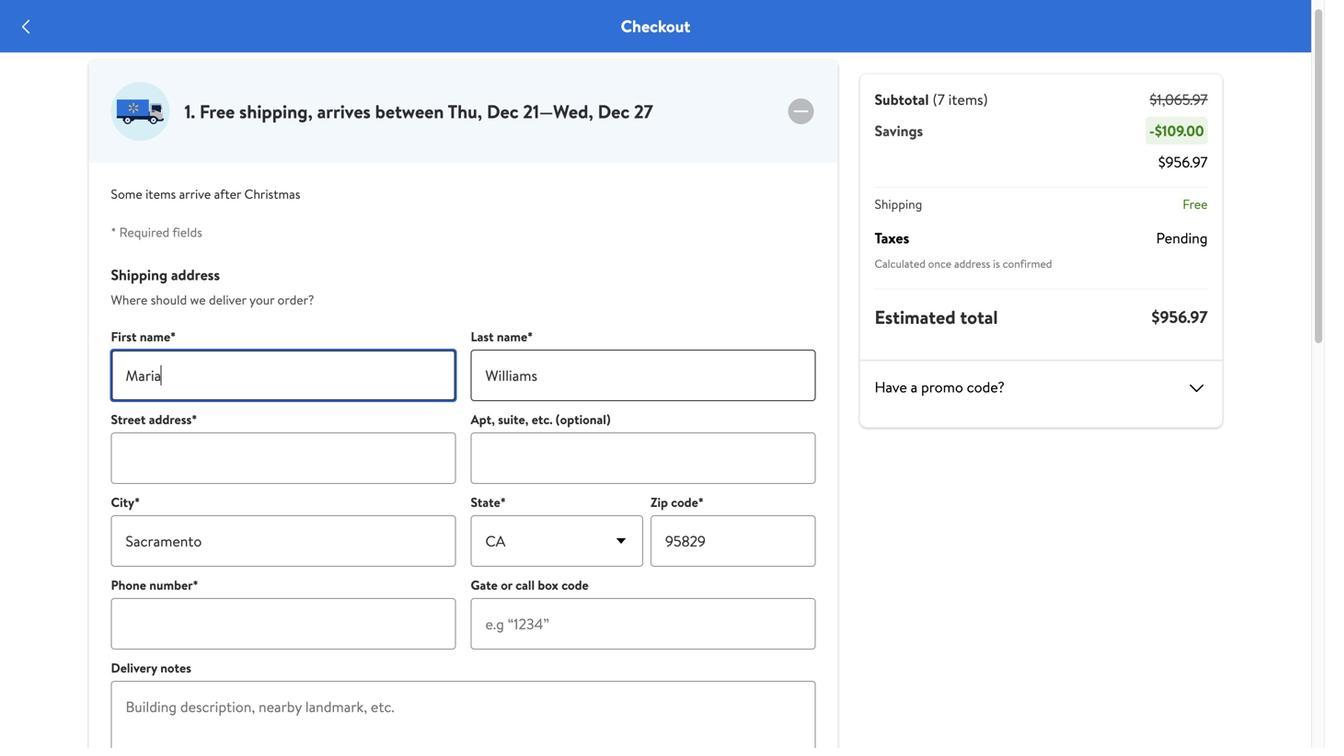 Task type: describe. For each thing, give the bounding box(es) containing it.
2 dec from the left
[[598, 98, 630, 124]]

Apt, suite, etc. (optional) text field
[[471, 433, 816, 484]]

notes
[[160, 659, 191, 677]]

shipping address where should we deliver your order?
[[111, 265, 314, 309]]

have a promo code? image
[[1186, 377, 1208, 400]]

state*
[[471, 493, 506, 511]]

promo
[[921, 377, 964, 397]]

first
[[111, 328, 137, 346]]

$1,065.97
[[1150, 89, 1208, 110]]

box
[[538, 576, 559, 594]]

is
[[993, 256, 1000, 272]]

Phone number* telephone field
[[111, 598, 456, 650]]

0 vertical spatial $956.97
[[1159, 152, 1208, 172]]

shipping,
[[239, 98, 313, 124]]

christmas
[[244, 185, 300, 203]]

items)
[[949, 89, 988, 110]]

street address*
[[111, 411, 197, 429]]

required
[[119, 223, 170, 241]]

delivery notes
[[111, 659, 191, 677]]

once
[[928, 256, 952, 272]]

City* text field
[[111, 515, 456, 567]]

(optional)
[[556, 411, 611, 429]]

apt,
[[471, 411, 495, 429]]

shipping for shipping address where should we deliver your order?
[[111, 265, 168, 285]]

zip
[[651, 493, 668, 511]]

code
[[562, 576, 589, 594]]

name* for first name*
[[140, 328, 176, 346]]

confirmed
[[1003, 256, 1052, 272]]

Delivery notes text field
[[111, 681, 816, 748]]

1 vertical spatial $956.97
[[1152, 306, 1208, 329]]

code*
[[671, 493, 704, 511]]

last
[[471, 328, 494, 346]]

0 horizontal spatial free
[[200, 98, 235, 124]]

a
[[911, 377, 918, 397]]

taxes
[[875, 228, 910, 248]]

(7
[[933, 89, 945, 110]]

total
[[960, 304, 998, 330]]

phone number*
[[111, 576, 198, 594]]

21—wed,
[[523, 98, 594, 124]]

1 horizontal spatial address
[[955, 256, 991, 272]]

subtotal (7 items)
[[875, 89, 988, 110]]

name* for last name*
[[497, 328, 533, 346]]

should
[[151, 291, 187, 309]]

calculated
[[875, 256, 926, 272]]

address*
[[149, 411, 197, 429]]

arrive
[[179, 185, 211, 203]]

after
[[214, 185, 241, 203]]

number*
[[149, 576, 198, 594]]

* required fields
[[111, 223, 202, 241]]

where
[[111, 291, 148, 309]]

call
[[516, 576, 535, 594]]

-
[[1150, 121, 1155, 141]]

1.
[[185, 98, 195, 124]]



Task type: locate. For each thing, give the bounding box(es) containing it.
savings
[[875, 121, 923, 141]]

estimated total
[[875, 304, 998, 330]]

First name* text field
[[111, 350, 456, 401]]

0 vertical spatial shipping
[[875, 195, 923, 213]]

have a promo code?
[[875, 377, 1005, 397]]

Gate or call box code text field
[[471, 598, 816, 650]]

dec left 27
[[598, 98, 630, 124]]

$956.97 down $109.00
[[1159, 152, 1208, 172]]

shipping inside shipping address where should we deliver your order?
[[111, 265, 168, 285]]

deliver
[[209, 291, 246, 309]]

Zip code* text field
[[651, 515, 816, 567]]

or
[[501, 576, 513, 594]]

-$109.00
[[1150, 121, 1205, 141]]

some
[[111, 185, 142, 203]]

1. free shipping, arrives between thu, dec 21—wed, dec 27
[[185, 98, 653, 124]]

1 horizontal spatial shipping
[[875, 195, 923, 213]]

pending
[[1157, 228, 1208, 248]]

*
[[111, 223, 116, 241]]

city*
[[111, 493, 140, 511]]

1 horizontal spatial dec
[[598, 98, 630, 124]]

shipping for shipping
[[875, 195, 923, 213]]

some items arrive after christmas
[[111, 185, 300, 203]]

between
[[375, 98, 444, 124]]

address up the we
[[171, 265, 220, 285]]

items
[[146, 185, 176, 203]]

phone
[[111, 576, 146, 594]]

1 name* from the left
[[140, 328, 176, 346]]

apt, suite, etc. (optional)
[[471, 411, 611, 429]]

1 horizontal spatial free
[[1183, 195, 1208, 213]]

free right 1.
[[200, 98, 235, 124]]

$956.97
[[1159, 152, 1208, 172], [1152, 306, 1208, 329]]

$956.97 up "have a promo code?" icon
[[1152, 306, 1208, 329]]

name* right last
[[497, 328, 533, 346]]

1 vertical spatial shipping
[[111, 265, 168, 285]]

0 horizontal spatial name*
[[140, 328, 176, 346]]

gate or call box code
[[471, 576, 589, 594]]

name* right first
[[140, 328, 176, 346]]

0 vertical spatial free
[[200, 98, 235, 124]]

Last name* text field
[[471, 350, 816, 401]]

gate
[[471, 576, 498, 594]]

0 horizontal spatial shipping
[[111, 265, 168, 285]]

estimated
[[875, 304, 956, 330]]

etc.
[[532, 411, 553, 429]]

we
[[190, 291, 206, 309]]

dec
[[487, 98, 519, 124], [598, 98, 630, 124]]

shipping image
[[111, 82, 170, 141]]

shipping up taxes
[[875, 195, 923, 213]]

code?
[[967, 377, 1005, 397]]

Street address* text field
[[111, 433, 456, 484]]

thu,
[[448, 98, 482, 124]]

free up pending
[[1183, 195, 1208, 213]]

0 horizontal spatial dec
[[487, 98, 519, 124]]

first name*
[[111, 328, 176, 346]]

subtotal
[[875, 89, 929, 110]]

shipping
[[875, 195, 923, 213], [111, 265, 168, 285]]

address
[[955, 256, 991, 272], [171, 265, 220, 285]]

27
[[634, 98, 653, 124]]

order?
[[278, 291, 314, 309]]

address left is
[[955, 256, 991, 272]]

street
[[111, 411, 146, 429]]

free
[[200, 98, 235, 124], [1183, 195, 1208, 213]]

arrives
[[317, 98, 371, 124]]

1 vertical spatial free
[[1183, 195, 1208, 213]]

1 dec from the left
[[487, 98, 519, 124]]

zip code*
[[651, 493, 704, 511]]

calculated once address is confirmed
[[875, 256, 1052, 272]]

1 horizontal spatial name*
[[497, 328, 533, 346]]

name*
[[140, 328, 176, 346], [497, 328, 533, 346]]

shipping up where
[[111, 265, 168, 285]]

have
[[875, 377, 907, 397]]

back image
[[15, 15, 37, 38]]

$109.00
[[1155, 121, 1205, 141]]

0 horizontal spatial address
[[171, 265, 220, 285]]

checkout
[[621, 15, 691, 38]]

your
[[250, 291, 275, 309]]

address inside shipping address where should we deliver your order?
[[171, 265, 220, 285]]

last name*
[[471, 328, 533, 346]]

2 name* from the left
[[497, 328, 533, 346]]

delivery
[[111, 659, 157, 677]]

suite,
[[498, 411, 529, 429]]

dec right thu,
[[487, 98, 519, 124]]

fields
[[172, 223, 202, 241]]



Task type: vqa. For each thing, say whether or not it's contained in the screenshot.
next media item icon
no



